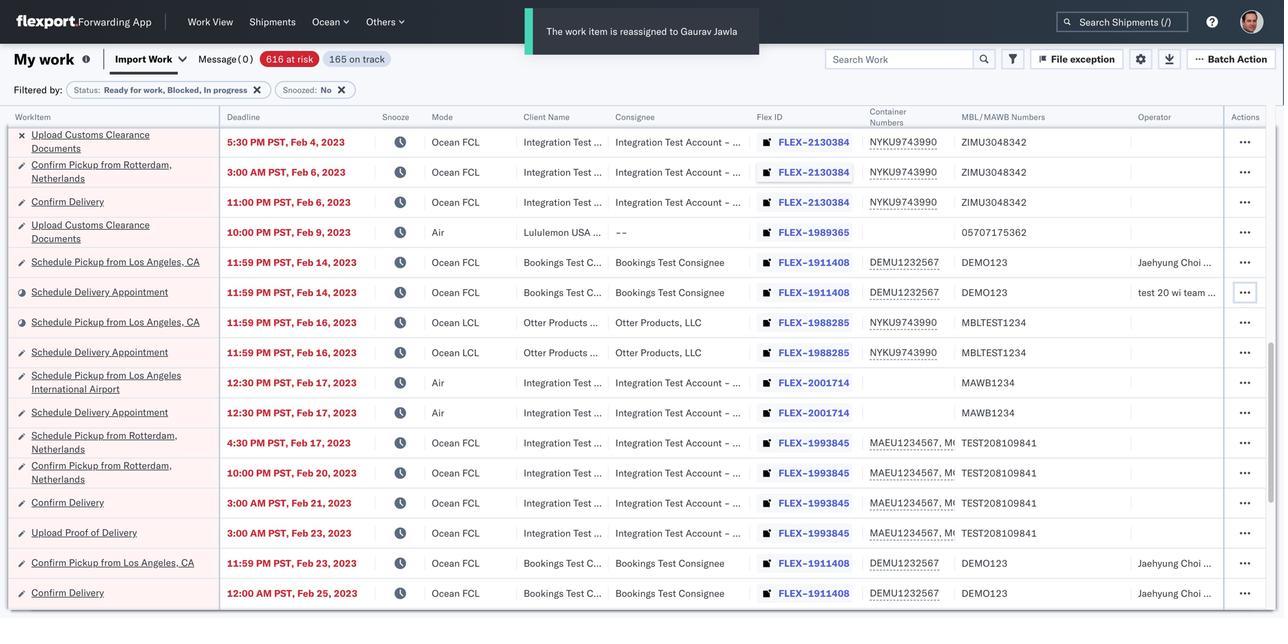 Task type: locate. For each thing, give the bounding box(es) containing it.
1 vertical spatial customs
[[65, 219, 103, 231]]

0 vertical spatial upload customs clearance documents link
[[31, 128, 201, 155]]

delivery down confirm pickup from los angeles, ca button
[[69, 587, 104, 599]]

confirm delivery link up upload customs clearance documents button
[[31, 195, 104, 209]]

1 vertical spatial 11:59 pm pst, feb 14, 2023
[[227, 287, 357, 299]]

05707175362
[[962, 226, 1027, 238]]

1988285 for schedule pickup from los angeles, ca
[[808, 317, 850, 329]]

3:00 down 3:00 am pst, feb 21, 2023
[[227, 527, 248, 539]]

1989365
[[808, 226, 850, 238]]

2 confirm delivery link from the top
[[31, 195, 104, 209]]

upload inside button
[[31, 527, 63, 539]]

los down upload proof of delivery button in the left of the page
[[123, 557, 139, 569]]

8 karl from the top
[[733, 527, 750, 539]]

0 horizontal spatial :
[[98, 85, 101, 95]]

work
[[565, 25, 586, 37], [39, 50, 74, 68]]

schedule delivery appointment up schedule pickup from los angeles international airport
[[31, 346, 168, 358]]

2 vertical spatial 17,
[[310, 437, 325, 449]]

netherlands down workitem
[[31, 172, 85, 184]]

confirm delivery button down by:
[[31, 105, 104, 120]]

: for snoozed
[[315, 85, 317, 95]]

karl for 5:30 am pst, feb 3, 2023
[[733, 106, 750, 118]]

6,
[[311, 166, 320, 178], [316, 196, 325, 208]]

ocean button
[[307, 13, 355, 31]]

1 vertical spatial upload
[[31, 219, 63, 231]]

pm
[[250, 136, 265, 148], [256, 196, 271, 208], [256, 226, 271, 238], [256, 256, 271, 268], [256, 287, 271, 299], [256, 317, 271, 329], [256, 347, 271, 359], [256, 377, 271, 389], [256, 407, 271, 419], [250, 437, 265, 449], [256, 467, 271, 479], [256, 557, 271, 569]]

1 schedule delivery appointment from the top
[[31, 286, 168, 298]]

1 vertical spatial integration test account - western digital
[[616, 407, 800, 419]]

4 demo123 from the top
[[962, 588, 1008, 599]]

lagerfeld for 3:00 am pst, feb 6, 2023
[[753, 166, 794, 178]]

2 vertical spatial schedule delivery appointment
[[31, 406, 168, 418]]

2 1911408 from the top
[[808, 287, 850, 299]]

schedule pickup from los angeles, ca button down upload customs clearance documents button
[[31, 255, 200, 270]]

1 vertical spatial confirm pickup from rotterdam, netherlands
[[31, 460, 172, 485]]

schedule pickup from los angeles, ca button
[[31, 255, 200, 270], [31, 315, 200, 330]]

2 vertical spatial zimu3048342
[[962, 196, 1027, 208]]

3 ocean fcl from the top
[[432, 166, 480, 178]]

2 lagerfeld from the top
[[753, 136, 794, 148]]

jawla
[[714, 25, 738, 37]]

2 flex-2001714 from the top
[[779, 407, 850, 419]]

8 resize handle column header from the left
[[939, 106, 955, 618]]

2 products from the top
[[549, 347, 588, 359]]

0 vertical spatial 3:00
[[227, 166, 248, 178]]

2 fcl from the top
[[462, 136, 480, 148]]

1 vertical spatial products
[[549, 347, 588, 359]]

1 lcl from the top
[[462, 317, 479, 329]]

1988285 for schedule delivery appointment
[[808, 347, 850, 359]]

pickup down upload proof of delivery button in the left of the page
[[69, 557, 98, 569]]

1 vertical spatial zimu3048342
[[962, 166, 1027, 178]]

llc for schedule delivery appointment
[[685, 347, 702, 359]]

0 vertical spatial products
[[549, 317, 588, 329]]

1993845 for 10:00 pm pst, feb 20, 2023
[[808, 467, 850, 479]]

0 vertical spatial 17,
[[316, 377, 331, 389]]

lcl
[[462, 317, 479, 329], [462, 347, 479, 359]]

11:59
[[227, 256, 254, 268], [227, 287, 254, 299], [227, 317, 254, 329], [227, 347, 254, 359], [227, 557, 254, 569]]

confirm pickup from rotterdam, netherlands down the schedule pickup from rotterdam, netherlands
[[31, 460, 172, 485]]

flex-1989365
[[779, 226, 850, 238]]

mbl/mawb numbers button
[[955, 109, 1118, 122]]

1911408
[[808, 256, 850, 268], [808, 287, 850, 299], [808, 557, 850, 569], [808, 588, 850, 599]]

account
[[686, 106, 722, 118], [686, 136, 722, 148], [686, 166, 722, 178], [686, 196, 722, 208], [619, 317, 655, 329], [619, 347, 655, 359], [686, 377, 722, 389], [686, 407, 722, 419], [686, 437, 722, 449], [686, 467, 722, 479], [686, 497, 722, 509], [686, 527, 722, 539]]

team
[[1184, 287, 1206, 299]]

1 2130384 from the top
[[808, 136, 850, 148]]

upload customs clearance documents button
[[31, 218, 201, 247]]

1 vertical spatial flex-2130384
[[779, 166, 850, 178]]

4 maeu1234567, mofu0618318 from the top
[[870, 527, 1014, 539]]

0 vertical spatial schedule pickup from los angeles, ca link
[[31, 255, 200, 269]]

schedule pickup from los angeles international airport
[[31, 369, 181, 395]]

otter products - test account for schedule pickup from los angeles, ca
[[524, 317, 655, 329]]

16, for schedule pickup from los angeles, ca
[[316, 317, 331, 329]]

test208109841 for 10:00 pm pst, feb 20, 2023
[[962, 467, 1037, 479]]

confirm pickup from rotterdam, netherlands link down schedule pickup from rotterdam, netherlands button
[[31, 459, 201, 486]]

1 vertical spatial schedule delivery appointment button
[[31, 345, 168, 360]]

1 vertical spatial schedule pickup from los angeles, ca button
[[31, 315, 200, 330]]

los for 11:59 pm pst, feb 23, 2023
[[123, 557, 139, 569]]

numbers down container
[[870, 117, 904, 128]]

1 demu1232567 from the top
[[870, 256, 940, 268]]

4 karl from the top
[[733, 196, 750, 208]]

14, for schedule delivery appointment
[[316, 287, 331, 299]]

0 vertical spatial zimu3048342
[[962, 136, 1027, 148]]

demu1232567 for schedule pickup from los angeles, ca
[[870, 256, 940, 268]]

from for 'schedule pickup from los angeles international airport' button
[[106, 369, 126, 381]]

confirm pickup from rotterdam, netherlands button for 3:00 am pst, feb 6, 2023
[[31, 158, 201, 187]]

flex-1993845 for 10:00 pm pst, feb 20, 2023
[[779, 467, 850, 479]]

actions
[[1232, 112, 1260, 122]]

flex-2130384 down flex-2130387
[[779, 136, 850, 148]]

schedule delivery appointment link up schedule pickup from los angeles international airport
[[31, 345, 168, 359]]

0 vertical spatial schedule pickup from los angeles, ca button
[[31, 255, 200, 270]]

2001714
[[808, 377, 850, 389], [808, 407, 850, 419]]

am down 3:00 am pst, feb 21, 2023
[[250, 527, 266, 539]]

progress
[[213, 85, 247, 95]]

4 1911408 from the top
[[808, 588, 850, 599]]

(0)
[[237, 53, 254, 65]]

1 vertical spatial documents
[[31, 233, 81, 245]]

1 horizontal spatial work
[[188, 16, 210, 28]]

rotterdam, down the workitem button at the left top of page
[[123, 159, 172, 171]]

confirm pickup from rotterdam, netherlands link down the workitem button at the left top of page
[[31, 158, 201, 185]]

4 test208109841 from the top
[[962, 527, 1037, 539]]

1 vertical spatial 11:59 pm pst, feb 16, 2023
[[227, 347, 357, 359]]

numbers inside container numbers
[[870, 117, 904, 128]]

schedule pickup from los angeles, ca link for 11:59 pm pst, feb 14, 2023
[[31, 255, 200, 269]]

14,
[[316, 256, 331, 268], [316, 287, 331, 299]]

from
[[101, 159, 121, 171], [106, 256, 126, 268], [106, 316, 126, 328], [106, 369, 126, 381], [106, 430, 126, 441], [101, 460, 121, 472], [101, 557, 121, 569]]

17, for schedule pickup from los angeles international airport
[[316, 377, 331, 389]]

11:59 pm pst, feb 23, 2023
[[227, 557, 357, 569]]

work right the
[[565, 25, 586, 37]]

1 ocean fcl from the top
[[432, 106, 480, 118]]

otter
[[524, 317, 546, 329], [616, 317, 638, 329], [524, 347, 546, 359], [616, 347, 638, 359]]

schedule delivery appointment
[[31, 286, 168, 298], [31, 346, 168, 358], [31, 406, 168, 418]]

work inside work view link
[[188, 16, 210, 28]]

1 vertical spatial upload customs clearance documents
[[31, 219, 150, 245]]

from up schedule pickup from los angeles international airport link
[[106, 316, 126, 328]]

documents inside button
[[31, 233, 81, 245]]

0 vertical spatial upload customs clearance documents
[[31, 129, 150, 154]]

confirm for 4th confirm delivery button from the bottom of the page
[[31, 105, 66, 117]]

work right import
[[148, 53, 172, 65]]

2 vertical spatial 2130384
[[808, 196, 850, 208]]

confirm delivery up proof
[[31, 497, 104, 509]]

2 schedule delivery appointment from the top
[[31, 346, 168, 358]]

work left view
[[188, 16, 210, 28]]

11:59 for 11:59 pm pst, feb 14, 2023's schedule delivery appointment link
[[227, 287, 254, 299]]

flex-2001714
[[779, 377, 850, 389], [779, 407, 850, 419]]

2 confirm pickup from rotterdam, netherlands button from the top
[[31, 459, 201, 488]]

delivery up schedule pickup from los angeles international airport
[[74, 346, 110, 358]]

schedule delivery appointment link for 11:59 pm pst, feb 14, 2023
[[31, 285, 168, 299]]

maeu1234567, for 3:00 am pst, feb 23, 2023
[[870, 527, 942, 539]]

8 lagerfeld from the top
[[753, 527, 794, 539]]

0 vertical spatial products,
[[641, 317, 682, 329]]

pickup down airport on the left of the page
[[74, 430, 104, 441]]

0 vertical spatial 10:00
[[227, 226, 254, 238]]

lululemon usa inc. test
[[524, 226, 634, 238]]

schedule delivery appointment button
[[31, 285, 168, 300], [31, 345, 168, 360], [31, 406, 168, 421]]

3 lagerfeld from the top
[[753, 166, 794, 178]]

0 vertical spatial 16,
[[316, 317, 331, 329]]

1 vertical spatial 12:30
[[227, 407, 254, 419]]

0 vertical spatial air
[[432, 226, 444, 238]]

karl for 3:00 am pst, feb 6, 2023
[[733, 166, 750, 178]]

3:00 for 3:00 am pst, feb 6, 2023
[[227, 166, 248, 178]]

6 schedule from the top
[[31, 406, 72, 418]]

mbltest1234 for schedule pickup from los angeles, ca
[[962, 317, 1027, 329]]

2 confirm delivery button from the top
[[31, 195, 104, 210]]

10 flex- from the top
[[779, 377, 808, 389]]

mbl/mawb numbers
[[962, 112, 1046, 122]]

from for confirm pickup from rotterdam, netherlands "button" for 3:00 am pst, feb 6, 2023
[[101, 159, 121, 171]]

consignee inside button
[[616, 112, 655, 122]]

ca for 11:59 pm pst, feb 14, 2023
[[187, 256, 200, 268]]

4 schedule from the top
[[31, 346, 72, 358]]

1 mofu0618318 from the top
[[945, 437, 1014, 449]]

confirm pickup from los angeles, ca button
[[31, 556, 194, 571]]

numbers inside mbl/mawb numbers button
[[1012, 112, 1046, 122]]

10 integration from the top
[[616, 527, 663, 539]]

0 horizontal spatial work
[[148, 53, 172, 65]]

flex-1989365 button
[[757, 223, 853, 242], [757, 223, 853, 242]]

0 vertical spatial integration test account - western digital
[[616, 377, 800, 389]]

others
[[366, 16, 396, 28]]

1 vertical spatial rotterdam,
[[129, 430, 178, 441]]

0 vertical spatial schedule delivery appointment link
[[31, 285, 168, 299]]

2 : from the left
[[315, 85, 317, 95]]

ocean
[[312, 16, 340, 28], [432, 106, 460, 118], [432, 136, 460, 148], [432, 166, 460, 178], [432, 196, 460, 208], [432, 256, 460, 268], [432, 287, 460, 299], [432, 317, 460, 329], [432, 347, 460, 359], [432, 437, 460, 449], [432, 467, 460, 479], [432, 497, 460, 509], [432, 527, 460, 539], [432, 557, 460, 569], [432, 588, 460, 599]]

products,
[[641, 317, 682, 329], [641, 347, 682, 359]]

ca for 11:59 pm pst, feb 23, 2023
[[181, 557, 194, 569]]

pickup for schedule pickup from los angeles, ca button related to 11:59 pm pst, feb 14, 2023
[[74, 256, 104, 268]]

confirm pickup from rotterdam, netherlands button down the workitem button at the left top of page
[[31, 158, 201, 187]]

ocean lcl
[[432, 317, 479, 329], [432, 347, 479, 359]]

from down upload proof of delivery button in the left of the page
[[101, 557, 121, 569]]

1 vertical spatial work
[[39, 50, 74, 68]]

0 vertical spatial schedule pickup from los angeles, ca
[[31, 256, 200, 268]]

pickup down upload customs clearance documents button
[[74, 256, 104, 268]]

flex id
[[757, 112, 783, 122]]

2 schedule pickup from los angeles, ca from the top
[[31, 316, 200, 328]]

5:30 down progress
[[227, 106, 248, 118]]

1 vertical spatial mawb1234
[[962, 407, 1015, 419]]

0 vertical spatial mbltest1234
[[962, 317, 1027, 329]]

3:00 up 11:00
[[227, 166, 248, 178]]

pickup up airport on the left of the page
[[74, 369, 104, 381]]

1 vertical spatial 10:00
[[227, 467, 254, 479]]

3 schedule delivery appointment button from the top
[[31, 406, 168, 421]]

los
[[129, 256, 144, 268], [129, 316, 144, 328], [129, 369, 144, 381], [123, 557, 139, 569]]

3 schedule delivery appointment from the top
[[31, 406, 168, 418]]

0 vertical spatial schedule delivery appointment button
[[31, 285, 168, 300]]

flex-1988285 for schedule delivery appointment
[[779, 347, 850, 359]]

14, for schedule pickup from los angeles, ca
[[316, 256, 331, 268]]

1 vertical spatial lcl
[[462, 347, 479, 359]]

2 upload customs clearance documents from the top
[[31, 219, 150, 245]]

at
[[286, 53, 295, 65]]

8 integration test account - karl lagerfeld from the top
[[616, 527, 794, 539]]

3 confirm delivery link from the top
[[31, 496, 104, 510]]

1 vertical spatial flex-2001714
[[779, 407, 850, 419]]

delivery inside button
[[102, 527, 137, 539]]

1 vertical spatial 23,
[[316, 557, 331, 569]]

7 resize handle column header from the left
[[847, 106, 863, 618]]

23, up 25,
[[316, 557, 331, 569]]

blocked,
[[167, 85, 202, 95]]

confirm delivery up upload customs clearance documents button
[[31, 196, 104, 208]]

1 vertical spatial upload customs clearance documents link
[[31, 218, 201, 246]]

test208109841
[[962, 437, 1037, 449], [962, 467, 1037, 479], [962, 497, 1037, 509], [962, 527, 1037, 539]]

5 confirm from the top
[[31, 497, 66, 509]]

appointment up angeles
[[112, 346, 168, 358]]

0 vertical spatial confirm pickup from rotterdam, netherlands
[[31, 159, 172, 184]]

1 vertical spatial confirm pickup from rotterdam, netherlands button
[[31, 459, 201, 488]]

am for 3:00 am pst, feb 6, 2023
[[250, 166, 266, 178]]

0 vertical spatial confirm pickup from rotterdam, netherlands link
[[31, 158, 201, 185]]

schedule pickup from los angeles, ca link up schedule pickup from los angeles international airport link
[[31, 315, 200, 329]]

2 11:59 from the top
[[227, 287, 254, 299]]

flex-2130384 down flex id button
[[779, 166, 850, 178]]

4:30
[[227, 437, 248, 449]]

0 vertical spatial digital
[[771, 377, 800, 389]]

0 vertical spatial mawb1234
[[962, 377, 1015, 389]]

delivery right of
[[102, 527, 137, 539]]

1 vertical spatial netherlands
[[31, 443, 85, 455]]

0 vertical spatial angeles,
[[147, 256, 184, 268]]

confirm pickup from rotterdam, netherlands down the workitem button at the left top of page
[[31, 159, 172, 184]]

upload for upload customs clearance documents button
[[31, 219, 63, 231]]

upload for upload proof of delivery button in the left of the page
[[31, 527, 63, 539]]

customs inside button
[[65, 219, 103, 231]]

llc for schedule pickup from los angeles, ca
[[685, 317, 702, 329]]

2 vertical spatial flex-2130384
[[779, 196, 850, 208]]

: left no
[[315, 85, 317, 95]]

schedule pickup from los angeles, ca up schedule pickup from los angeles international airport link
[[31, 316, 200, 328]]

10:00
[[227, 226, 254, 238], [227, 467, 254, 479]]

from down upload customs clearance documents button
[[106, 256, 126, 268]]

0 vertical spatial rotterdam,
[[123, 159, 172, 171]]

los down upload customs clearance documents button
[[129, 256, 144, 268]]

schedule
[[31, 256, 72, 268], [31, 286, 72, 298], [31, 316, 72, 328], [31, 346, 72, 358], [31, 369, 72, 381], [31, 406, 72, 418], [31, 430, 72, 441]]

integration test account - karl lagerfeld for 3:00 am pst, feb 21, 2023
[[616, 497, 794, 509]]

11:59 pm pst, feb 16, 2023 for schedule pickup from los angeles, ca
[[227, 317, 357, 329]]

rotterdam, down schedule pickup from rotterdam, netherlands button
[[123, 460, 172, 472]]

0 vertical spatial flex-1988285
[[779, 317, 850, 329]]

confirm delivery button
[[31, 105, 104, 120], [31, 195, 104, 210], [31, 496, 104, 511], [31, 586, 104, 601]]

2 5:30 from the top
[[227, 136, 248, 148]]

2 otter products, llc from the top
[[616, 347, 702, 359]]

1 3:00 from the top
[[227, 166, 248, 178]]

12:30
[[227, 377, 254, 389], [227, 407, 254, 419]]

3 netherlands from the top
[[31, 473, 85, 485]]

appointment down 'schedule pickup from los angeles international airport' button
[[112, 406, 168, 418]]

no
[[321, 85, 332, 95]]

3:00 up 3:00 am pst, feb 23, 2023
[[227, 497, 248, 509]]

upload inside button
[[31, 219, 63, 231]]

workitem button
[[8, 109, 205, 122]]

5:30 down deadline at the top of the page
[[227, 136, 248, 148]]

netherlands up proof
[[31, 473, 85, 485]]

schedule pickup from rotterdam, netherlands
[[31, 430, 178, 455]]

3 resize handle column header from the left
[[409, 106, 425, 618]]

flex-1911408 button
[[757, 253, 853, 272], [757, 253, 853, 272], [757, 283, 853, 302], [757, 283, 853, 302], [757, 554, 853, 573], [757, 554, 853, 573], [757, 584, 853, 603], [757, 584, 853, 603]]

schedule inside schedule pickup from los angeles international airport
[[31, 369, 72, 381]]

maeu1234567, mofu0618318 for 3:00 am pst, feb 21, 2023
[[870, 497, 1014, 509]]

flex-1988285 button
[[757, 313, 853, 332], [757, 313, 853, 332], [757, 343, 853, 362], [757, 343, 853, 362]]

integration test account - karl lagerfeld for 4:30 pm pst, feb 17, 2023
[[616, 437, 794, 449]]

gaurav
[[681, 25, 712, 37]]

0 vertical spatial 5:30
[[227, 106, 248, 118]]

flex-2130387
[[779, 106, 850, 118]]

for
[[130, 85, 141, 95]]

confirm delivery button up proof
[[31, 496, 104, 511]]

11:00 pm pst, feb 6, 2023
[[227, 196, 351, 208]]

karl for 4:30 pm pst, feb 17, 2023
[[733, 437, 750, 449]]

schedule for 'schedule pickup from los angeles international airport' button
[[31, 369, 72, 381]]

10:00 down 11:00
[[227, 226, 254, 238]]

1 maeu1234567, from the top
[[870, 437, 942, 449]]

6 lagerfeld from the top
[[753, 467, 794, 479]]

5:30
[[227, 106, 248, 118], [227, 136, 248, 148]]

resize handle column header for client name button
[[592, 106, 609, 618]]

1 netherlands from the top
[[31, 172, 85, 184]]

the work item is reassigned to gaurav jawla
[[547, 25, 738, 37]]

0 vertical spatial lcl
[[462, 317, 479, 329]]

confirm delivery link up proof
[[31, 496, 104, 510]]

4 confirm delivery link from the top
[[31, 586, 104, 600]]

mbltest1234
[[962, 317, 1027, 329], [962, 347, 1027, 359]]

schedule delivery appointment button up schedule pickup from los angeles international airport
[[31, 345, 168, 360]]

confirm delivery link for 12:00
[[31, 586, 104, 600]]

confirm delivery link down confirm pickup from los angeles, ca button
[[31, 586, 104, 600]]

: left the ready
[[98, 85, 101, 95]]

1 vertical spatial mbltest1234
[[962, 347, 1027, 359]]

Search Work text field
[[825, 49, 974, 69]]

23, down the 21,
[[311, 527, 326, 539]]

work up by:
[[39, 50, 74, 68]]

3 confirm delivery button from the top
[[31, 496, 104, 511]]

confirm delivery button up upload customs clearance documents button
[[31, 195, 104, 210]]

2 flex-2130384 from the top
[[779, 166, 850, 178]]

confirm delivery button down confirm pickup from los angeles, ca button
[[31, 586, 104, 601]]

schedule delivery appointment button down airport on the left of the page
[[31, 406, 168, 421]]

flex-1911408 for confirm delivery
[[779, 588, 850, 599]]

netherlands inside the schedule pickup from rotterdam, netherlands
[[31, 443, 85, 455]]

0 vertical spatial 12:30
[[227, 377, 254, 389]]

1 horizontal spatial :
[[315, 85, 317, 95]]

1 ocean lcl from the top
[[432, 317, 479, 329]]

0 vertical spatial flex-2130384
[[779, 136, 850, 148]]

pickup inside schedule pickup from los angeles international airport
[[74, 369, 104, 381]]

flex-2130384 button
[[757, 133, 853, 152], [757, 133, 853, 152], [757, 163, 853, 182], [757, 163, 853, 182], [757, 193, 853, 212], [757, 193, 853, 212]]

am up 3:00 am pst, feb 23, 2023
[[250, 497, 266, 509]]

upload customs clearance documents
[[31, 129, 150, 154], [31, 219, 150, 245]]

0 vertical spatial clearance
[[106, 129, 150, 141]]

schedule pickup from los angeles, ca down upload customs clearance documents button
[[31, 256, 200, 268]]

confirm delivery for 11:00 pm pst, feb 6, 2023
[[31, 196, 104, 208]]

0 vertical spatial 11:59 pm pst, feb 14, 2023
[[227, 256, 357, 268]]

am up 11:00
[[250, 166, 266, 178]]

4 11:59 from the top
[[227, 347, 254, 359]]

3 integration from the top
[[616, 166, 663, 178]]

flex-2130384 up flex-1989365
[[779, 196, 850, 208]]

0 horizontal spatial work
[[39, 50, 74, 68]]

los for 11:59 pm pst, feb 14, 2023
[[129, 256, 144, 268]]

am up 5:30 pm pst, feb 4, 2023
[[250, 106, 266, 118]]

6, for 11:00 pm pst, feb 6, 2023
[[316, 196, 325, 208]]

schedule for schedule delivery appointment button for 11:59 pm pst, feb 14, 2023
[[31, 286, 72, 298]]

1911408 for schedule pickup from los angeles, ca
[[808, 256, 850, 268]]

1 2001714 from the top
[[808, 377, 850, 389]]

2 vertical spatial upload
[[31, 527, 63, 539]]

schedule delivery appointment link down upload customs clearance documents button
[[31, 285, 168, 299]]

2 vertical spatial 3:00
[[227, 527, 248, 539]]

schedule delivery appointment button down upload customs clearance documents button
[[31, 285, 168, 300]]

1 vertical spatial 2001714
[[808, 407, 850, 419]]

3 fcl from the top
[[462, 166, 480, 178]]

6, down 4,
[[311, 166, 320, 178]]

integration test account - karl lagerfeld for 10:00 pm pst, feb 20, 2023
[[616, 467, 794, 479]]

flex-1911408
[[779, 256, 850, 268], [779, 287, 850, 299], [779, 557, 850, 569], [779, 588, 850, 599]]

0 vertical spatial 1988285
[[808, 317, 850, 329]]

schedule delivery appointment down airport on the left of the page
[[31, 406, 168, 418]]

2 vertical spatial schedule delivery appointment button
[[31, 406, 168, 421]]

3 zimu3048342 from the top
[[962, 196, 1027, 208]]

10:00 down 4:30 on the bottom left of page
[[227, 467, 254, 479]]

3 confirm delivery from the top
[[31, 497, 104, 509]]

1993845 for 3:00 am pst, feb 23, 2023
[[808, 527, 850, 539]]

numbers right mbl/mawb
[[1012, 112, 1046, 122]]

confirm delivery link down by:
[[31, 105, 104, 118]]

23, for 11:59 pm pst, feb 23, 2023
[[316, 557, 331, 569]]

from inside schedule pickup from los angeles international airport
[[106, 369, 126, 381]]

0 vertical spatial confirm pickup from rotterdam, netherlands button
[[31, 158, 201, 187]]

integration test account - karl lagerfeld
[[616, 106, 794, 118], [616, 136, 794, 148], [616, 166, 794, 178], [616, 196, 794, 208], [616, 437, 794, 449], [616, 467, 794, 479], [616, 497, 794, 509], [616, 527, 794, 539]]

2 2130384 from the top
[[808, 166, 850, 178]]

los left angeles
[[129, 369, 144, 381]]

6, up 9,
[[316, 196, 325, 208]]

netherlands down the international
[[31, 443, 85, 455]]

flex id button
[[750, 109, 850, 122]]

1 vertical spatial 5:30
[[227, 136, 248, 148]]

rotterdam, down angeles
[[129, 430, 178, 441]]

appointment for 12:30 pm pst, feb 17, 2023
[[112, 406, 168, 418]]

2 vertical spatial angeles,
[[141, 557, 179, 569]]

upload customs clearance documents link
[[31, 128, 201, 155], [31, 218, 201, 246]]

integration test account - karl lagerfeld for 3:00 am pst, feb 6, 2023
[[616, 166, 794, 178]]

1 vertical spatial air
[[432, 377, 444, 389]]

ocean lcl for schedule delivery appointment
[[432, 347, 479, 359]]

6 fcl from the top
[[462, 287, 480, 299]]

1 16, from the top
[[316, 317, 331, 329]]

5:30 for 5:30 am pst, feb 3, 2023
[[227, 106, 248, 118]]

rotterdam, inside the schedule pickup from rotterdam, netherlands
[[129, 430, 178, 441]]

otter products, llc for schedule pickup from los angeles, ca
[[616, 317, 702, 329]]

confirm pickup from rotterdam, netherlands button down schedule pickup from rotterdam, netherlands button
[[31, 459, 201, 488]]

2 resize handle column header from the left
[[359, 106, 376, 618]]

work for my
[[39, 50, 74, 68]]

3:00 for 3:00 am pst, feb 23, 2023
[[227, 527, 248, 539]]

1 vertical spatial 3:00
[[227, 497, 248, 509]]

schedule inside the schedule pickup from rotterdam, netherlands
[[31, 430, 72, 441]]

0 vertical spatial 11:59 pm pst, feb 16, 2023
[[227, 317, 357, 329]]

usa
[[572, 226, 591, 238]]

3 integration test account - karl lagerfeld from the top
[[616, 166, 794, 178]]

1 vertical spatial ocean lcl
[[432, 347, 479, 359]]

ocean inside button
[[312, 16, 340, 28]]

2 schedule from the top
[[31, 286, 72, 298]]

1 otter products - test account from the top
[[524, 317, 655, 329]]

confirm delivery down confirm pickup from los angeles, ca button
[[31, 587, 104, 599]]

3 demu1232567 from the top
[[870, 557, 940, 569]]

2 vertical spatial appointment
[[112, 406, 168, 418]]

1 vertical spatial clearance
[[106, 219, 150, 231]]

8 fcl from the top
[[462, 467, 480, 479]]

12:30 pm pst, feb 17, 2023
[[227, 377, 357, 389], [227, 407, 357, 419]]

lagerfeld
[[753, 106, 794, 118], [753, 136, 794, 148], [753, 166, 794, 178], [753, 196, 794, 208], [753, 437, 794, 449], [753, 467, 794, 479], [753, 497, 794, 509], [753, 527, 794, 539]]

flex
[[757, 112, 772, 122]]

flex-
[[779, 106, 808, 118], [779, 136, 808, 148], [779, 166, 808, 178], [779, 196, 808, 208], [779, 226, 808, 238], [779, 256, 808, 268], [779, 287, 808, 299], [779, 317, 808, 329], [779, 347, 808, 359], [779, 377, 808, 389], [779, 407, 808, 419], [779, 437, 808, 449], [779, 467, 808, 479], [779, 497, 808, 509], [779, 527, 808, 539], [779, 557, 808, 569], [779, 588, 808, 599]]

client name
[[524, 112, 570, 122]]

3 karl from the top
[[733, 166, 750, 178]]

delivery up upload proof of delivery
[[69, 497, 104, 509]]

forwarding app link
[[16, 15, 152, 29]]

ca for 11:59 pm pst, feb 16, 2023
[[187, 316, 200, 328]]

7 karl from the top
[[733, 497, 750, 509]]

1 vertical spatial confirm pickup from rotterdam, netherlands link
[[31, 459, 201, 486]]

0 vertical spatial netherlands
[[31, 172, 85, 184]]

pickup down the workitem button at the left top of page
[[69, 159, 98, 171]]

from down the workitem button at the left top of page
[[101, 159, 121, 171]]

11 resize handle column header from the left
[[1250, 106, 1266, 618]]

appointment down upload customs clearance documents button
[[112, 286, 168, 298]]

maeu1234567, mofu0618318 for 10:00 pm pst, feb 20, 2023
[[870, 467, 1014, 479]]

zimu3048342
[[962, 136, 1027, 148], [962, 166, 1027, 178], [962, 196, 1027, 208]]

schedule delivery appointment link down airport on the left of the page
[[31, 406, 168, 419]]

20,
[[316, 467, 331, 479]]

2 air from the top
[[432, 377, 444, 389]]

0 vertical spatial 6,
[[311, 166, 320, 178]]

4 confirm delivery from the top
[[31, 587, 104, 599]]

flex-1993845 for 4:30 pm pst, feb 17, 2023
[[779, 437, 850, 449]]

from up airport on the left of the page
[[106, 369, 126, 381]]

0 vertical spatial appointment
[[112, 286, 168, 298]]

los inside schedule pickup from los angeles international airport
[[129, 369, 144, 381]]

flex-2130384
[[779, 136, 850, 148], [779, 166, 850, 178], [779, 196, 850, 208]]

1 vertical spatial otter products, llc
[[616, 347, 702, 359]]

delivery up upload customs clearance documents button
[[69, 196, 104, 208]]

from down airport on the left of the page
[[106, 430, 126, 441]]

4 lagerfeld from the top
[[753, 196, 794, 208]]

lagerfeld for 10:00 pm pst, feb 20, 2023
[[753, 467, 794, 479]]

clearance inside button
[[106, 219, 150, 231]]

2 customs from the top
[[65, 219, 103, 231]]

pickup down the schedule pickup from rotterdam, netherlands
[[69, 460, 98, 472]]

products, for schedule pickup from los angeles, ca
[[641, 317, 682, 329]]

0 vertical spatial documents
[[31, 142, 81, 154]]

0 vertical spatial 2130384
[[808, 136, 850, 148]]

2130384 for 11:00 pm pst, feb 6, 2023
[[808, 196, 850, 208]]

pickup inside the schedule pickup from rotterdam, netherlands
[[74, 430, 104, 441]]

0 vertical spatial llc
[[685, 317, 702, 329]]

5 resize handle column header from the left
[[592, 106, 609, 618]]

0 vertical spatial ca
[[187, 256, 200, 268]]

pickup for 'schedule pickup from los angeles international airport' button
[[74, 369, 104, 381]]

1 otter products, llc from the top
[[616, 317, 702, 329]]

resize handle column header
[[202, 106, 219, 618], [359, 106, 376, 618], [409, 106, 425, 618], [501, 106, 517, 618], [592, 106, 609, 618], [734, 106, 750, 618], [847, 106, 863, 618], [939, 106, 955, 618], [1115, 106, 1132, 618], [1207, 106, 1224, 618], [1250, 106, 1266, 618]]

consignee
[[616, 112, 655, 122], [587, 256, 633, 268], [679, 256, 725, 268], [587, 287, 633, 299], [679, 287, 725, 299], [587, 557, 633, 569], [679, 557, 725, 569], [587, 588, 633, 599], [679, 588, 725, 599]]

pickup up schedule pickup from los angeles international airport
[[74, 316, 104, 328]]

numbers for container numbers
[[870, 117, 904, 128]]

7 ocean fcl from the top
[[432, 437, 480, 449]]

1 vertical spatial schedule pickup from los angeles, ca
[[31, 316, 200, 328]]

1 12:30 from the top
[[227, 377, 254, 389]]

2 vertical spatial air
[[432, 407, 444, 419]]

from down schedule pickup from rotterdam, netherlands button
[[101, 460, 121, 472]]

delivery down airport on the left of the page
[[74, 406, 110, 418]]

3 maeu1234567, mofu0618318 from the top
[[870, 497, 1014, 509]]

los up schedule pickup from los angeles international airport link
[[129, 316, 144, 328]]

schedule delivery appointment down upload customs clearance documents button
[[31, 286, 168, 298]]

delivery down upload customs clearance documents button
[[74, 286, 110, 298]]

4 flex-1911408 from the top
[[779, 588, 850, 599]]

schedule pickup from los angeles, ca link down upload customs clearance documents button
[[31, 255, 200, 269]]

resize handle column header for consignee button on the top of the page
[[734, 106, 750, 618]]

batch action
[[1208, 53, 1268, 65]]

0 vertical spatial 2001714
[[808, 377, 850, 389]]

pickup
[[69, 159, 98, 171], [74, 256, 104, 268], [74, 316, 104, 328], [74, 369, 104, 381], [74, 430, 104, 441], [69, 460, 98, 472], [69, 557, 98, 569]]

0 vertical spatial flex-2001714
[[779, 377, 850, 389]]

maeu1234567, mofu0618318 for 3:00 am pst, feb 23, 2023
[[870, 527, 1014, 539]]

demo123 for schedule pickup from los angeles, ca
[[962, 256, 1008, 268]]

2 western from the top
[[733, 407, 769, 419]]

am right 12:00
[[256, 588, 272, 599]]

demu1232567
[[870, 256, 940, 268], [870, 286, 940, 298], [870, 557, 940, 569], [870, 587, 940, 599]]

1 vertical spatial 12:30 pm pst, feb 17, 2023
[[227, 407, 357, 419]]

from inside the schedule pickup from rotterdam, netherlands
[[106, 430, 126, 441]]

2 flex- from the top
[[779, 136, 808, 148]]

2 vertical spatial rotterdam,
[[123, 460, 172, 472]]

upload proof of delivery link
[[31, 526, 137, 540]]

0 vertical spatial work
[[188, 16, 210, 28]]

1 11:59 pm pst, feb 14, 2023 from the top
[[227, 256, 357, 268]]

2 vertical spatial ca
[[181, 557, 194, 569]]

1 horizontal spatial work
[[565, 25, 586, 37]]

netherlands for 3:00 am pst, feb 6, 2023
[[31, 172, 85, 184]]

confirm pickup from rotterdam, netherlands for 3:00 am pst, feb 6, 2023
[[31, 159, 172, 184]]

gvcu5265864, nyku9743990
[[870, 106, 1010, 118]]

confirm delivery down by:
[[31, 105, 104, 117]]

airport
[[89, 383, 120, 395]]

to
[[670, 25, 678, 37]]

schedule pickup from los angeles, ca button up schedule pickup from los angeles international airport link
[[31, 315, 200, 330]]

client name button
[[517, 109, 595, 122]]

1 schedule pickup from los angeles, ca from the top
[[31, 256, 200, 268]]

2 documents from the top
[[31, 233, 81, 245]]

1 vertical spatial 16,
[[316, 347, 331, 359]]



Task type: vqa. For each thing, say whether or not it's contained in the screenshot.
11:30 to the top
no



Task type: describe. For each thing, give the bounding box(es) containing it.
lcl for schedule delivery appointment
[[462, 347, 479, 359]]

confirm for 11:00 pm pst, feb 6, 2023 confirm delivery button
[[31, 196, 66, 208]]

schedule pickup from rotterdam, netherlands button
[[31, 429, 201, 458]]

shipments
[[250, 16, 296, 28]]

6 integration from the top
[[616, 407, 663, 419]]

delivery for 12:30 pm pst, feb 17, 2023
[[74, 406, 110, 418]]

2 integration from the top
[[616, 136, 663, 148]]

container numbers button
[[863, 103, 941, 128]]

9 fcl from the top
[[462, 497, 480, 509]]

2 2001714 from the top
[[808, 407, 850, 419]]

in
[[204, 85, 211, 95]]

9 integration from the top
[[616, 497, 663, 509]]

5 flex- from the top
[[779, 226, 808, 238]]

confirm pickup from rotterdam, netherlands for 10:00 pm pst, feb 20, 2023
[[31, 460, 172, 485]]

schedule delivery appointment link for 12:30 pm pst, feb 17, 2023
[[31, 406, 168, 419]]

inc.
[[593, 226, 610, 238]]

1 clearance from the top
[[106, 129, 150, 141]]

8 ocean fcl from the top
[[432, 467, 480, 479]]

resize handle column header for mode button
[[501, 106, 517, 618]]

--
[[616, 226, 628, 238]]

5:30 pm pst, feb 4, 2023
[[227, 136, 345, 148]]

2 12:30 from the top
[[227, 407, 254, 419]]

confirm delivery button for 11:00 pm pst, feb 6, 2023
[[31, 195, 104, 210]]

12 ocean fcl from the top
[[432, 588, 480, 599]]

16, for schedule delivery appointment
[[316, 347, 331, 359]]

5 integration from the top
[[616, 377, 663, 389]]

1 vertical spatial 17,
[[316, 407, 331, 419]]

netherlands for 10:00 pm pst, feb 20, 2023
[[31, 473, 85, 485]]

4 ocean fcl from the top
[[432, 196, 480, 208]]

1 upload customs clearance documents link from the top
[[31, 128, 201, 155]]

forwarding app
[[78, 15, 152, 28]]

schedule pickup from los angeles international airport link
[[31, 369, 201, 396]]

20
[[1158, 287, 1170, 299]]

wi
[[1172, 287, 1182, 299]]

test 20 wi team assignment
[[1139, 287, 1258, 299]]

item
[[589, 25, 608, 37]]

flex-1911408 for schedule pickup from los angeles, ca
[[779, 256, 850, 268]]

1993845 for 4:30 pm pst, feb 17, 2023
[[808, 437, 850, 449]]

appointment for 11:59 pm pst, feb 16, 2023
[[112, 346, 168, 358]]

2130387
[[808, 106, 850, 118]]

flex-2130384 for 3:00 am pst, feb 6, 2023
[[779, 166, 850, 178]]

2 upload customs clearance documents link from the top
[[31, 218, 201, 246]]

work for the
[[565, 25, 586, 37]]

165 on track
[[329, 53, 385, 65]]

12 fcl from the top
[[462, 588, 480, 599]]

1 upload customs clearance documents from the top
[[31, 129, 150, 154]]

12 flex- from the top
[[779, 437, 808, 449]]

lagerfeld for 3:00 am pst, feb 23, 2023
[[753, 527, 794, 539]]

status : ready for work, blocked, in progress
[[74, 85, 247, 95]]

6 ocean fcl from the top
[[432, 287, 480, 299]]

8 flex- from the top
[[779, 317, 808, 329]]

delivery down the status at top left
[[69, 105, 104, 117]]

1 12:30 pm pst, feb 17, 2023 from the top
[[227, 377, 357, 389]]

of
[[91, 527, 99, 539]]

others button
[[361, 13, 411, 31]]

angeles, for 11:59 pm pst, feb 14, 2023
[[147, 256, 184, 268]]

3,
[[311, 106, 320, 118]]

mode button
[[425, 109, 503, 122]]

air for schedule pickup from los angeles international airport
[[432, 377, 444, 389]]

confirm pickup from los angeles, ca
[[31, 557, 194, 569]]

3:00 am pst, feb 21, 2023
[[227, 497, 352, 509]]

confirm delivery link for 3:00
[[31, 496, 104, 510]]

4 integration from the top
[[616, 196, 663, 208]]

1 mawb1234 from the top
[[962, 377, 1015, 389]]

message
[[198, 53, 237, 65]]

3 flex- from the top
[[779, 166, 808, 178]]

11:59 for schedule pickup from los angeles, ca link corresponding to 11:59 pm pst, feb 14, 2023
[[227, 256, 254, 268]]

4 flex- from the top
[[779, 196, 808, 208]]

11:59 for confirm pickup from los angeles, ca link
[[227, 557, 254, 569]]

10 resize handle column header from the left
[[1207, 106, 1224, 618]]

netherlands for 4:30 pm pst, feb 17, 2023
[[31, 443, 85, 455]]

angeles, for 11:59 pm pst, feb 23, 2023
[[141, 557, 179, 569]]

integration test account - karl lagerfeld for 5:30 am pst, feb 3, 2023
[[616, 106, 794, 118]]

pickup for confirm pickup from los angeles, ca button
[[69, 557, 98, 569]]

mofu0618318 for 3:00 am pst, feb 23, 2023
[[945, 527, 1014, 539]]

from for confirm pickup from los angeles, ca button
[[101, 557, 121, 569]]

work view
[[188, 16, 233, 28]]

12:00 am pst, feb 25, 2023
[[227, 588, 358, 599]]

deadline button
[[220, 109, 362, 122]]

1 documents from the top
[[31, 142, 81, 154]]

lululemon
[[524, 226, 569, 238]]

appointment for 11:59 pm pst, feb 14, 2023
[[112, 286, 168, 298]]

import work
[[115, 53, 172, 65]]

pickup for schedule pickup from los angeles, ca button associated with 11:59 pm pst, feb 16, 2023
[[74, 316, 104, 328]]

17, for schedule pickup from rotterdam, netherlands
[[310, 437, 325, 449]]

schedule for schedule pickup from rotterdam, netherlands button
[[31, 430, 72, 441]]

client
[[524, 112, 546, 122]]

confirm for confirm pickup from rotterdam, netherlands "button" for 3:00 am pst, feb 6, 2023
[[31, 159, 66, 171]]

1 customs from the top
[[65, 129, 103, 141]]

14 flex- from the top
[[779, 497, 808, 509]]

test208109841 for 3:00 am pst, feb 23, 2023
[[962, 527, 1037, 539]]

165
[[329, 53, 347, 65]]

ready
[[104, 85, 128, 95]]

gvcu5265864,
[[870, 106, 940, 118]]

flexport. image
[[16, 15, 78, 29]]

name
[[548, 112, 570, 122]]

mofu0618318 for 4:30 pm pst, feb 17, 2023
[[945, 437, 1014, 449]]

upload customs clearance documents inside button
[[31, 219, 150, 245]]

delivery for 3:00 am pst, feb 21, 2023
[[69, 497, 104, 509]]

2 integration test account - western digital from the top
[[616, 407, 800, 419]]

1 flex-2001714 from the top
[[779, 377, 850, 389]]

workitem
[[15, 112, 51, 122]]

karl for 10:00 pm pst, feb 20, 2023
[[733, 467, 750, 479]]

11:59 pm pst, feb 14, 2023 for schedule delivery appointment
[[227, 287, 357, 299]]

demo123 for schedule delivery appointment
[[962, 287, 1008, 299]]

delivery for 11:00 pm pst, feb 6, 2023
[[69, 196, 104, 208]]

the
[[547, 25, 563, 37]]

resize handle column header for the deadline button at the left
[[359, 106, 376, 618]]

9 flex- from the top
[[779, 347, 808, 359]]

forwarding
[[78, 15, 130, 28]]

id
[[774, 112, 783, 122]]

proof
[[65, 527, 88, 539]]

flex-2130384 for 11:00 pm pst, feb 6, 2023
[[779, 196, 850, 208]]

confirm delivery for 12:00 am pst, feb 25, 2023
[[31, 587, 104, 599]]

schedule for 11:59 pm pst, feb 16, 2023 schedule delivery appointment button
[[31, 346, 72, 358]]

1 fcl from the top
[[462, 106, 480, 118]]

4:30 pm pst, feb 17, 2023
[[227, 437, 351, 449]]

11:59 pm pst, feb 14, 2023 for schedule pickup from los angeles, ca
[[227, 256, 357, 268]]

5:30 for 5:30 pm pst, feb 4, 2023
[[227, 136, 248, 148]]

: for status
[[98, 85, 101, 95]]

import
[[115, 53, 146, 65]]

deadline
[[227, 112, 260, 122]]

maeu1234567, for 10:00 pm pst, feb 20, 2023
[[870, 467, 942, 479]]

numbers for mbl/mawb numbers
[[1012, 112, 1046, 122]]

schedule pickup from los angeles, ca link for 11:59 pm pst, feb 16, 2023
[[31, 315, 200, 329]]

batch action button
[[1187, 49, 1277, 69]]

mode
[[432, 112, 453, 122]]

1 western from the top
[[733, 377, 769, 389]]

616 at risk
[[266, 53, 313, 65]]

9 ocean fcl from the top
[[432, 497, 480, 509]]

zimu3048342 for 11:00 pm pst, feb 6, 2023
[[962, 196, 1027, 208]]

reassigned
[[620, 25, 667, 37]]

consignee button
[[609, 109, 736, 122]]

filtered by:
[[14, 84, 63, 96]]

schedule delivery appointment link for 11:59 pm pst, feb 16, 2023
[[31, 345, 168, 359]]

confirm pickup from los angeles, ca link
[[31, 556, 194, 570]]

confirm for confirm pickup from rotterdam, netherlands "button" corresponding to 10:00 pm pst, feb 20, 2023
[[31, 460, 66, 472]]

snoozed
[[283, 85, 315, 95]]

1 integration from the top
[[616, 106, 663, 118]]

import work button
[[115, 53, 172, 65]]

2 mawb1234 from the top
[[962, 407, 1015, 419]]

5:30 am pst, feb 3, 2023
[[227, 106, 346, 118]]

6 flex- from the top
[[779, 256, 808, 268]]

13 flex- from the top
[[779, 467, 808, 479]]

15 flex- from the top
[[779, 527, 808, 539]]

upload proof of delivery button
[[31, 526, 137, 541]]

flex-1993845 for 3:00 am pst, feb 21, 2023
[[779, 497, 850, 509]]

mbl/mawb
[[962, 112, 1010, 122]]

1 flex- from the top
[[779, 106, 808, 118]]

products for schedule delivery appointment
[[549, 347, 588, 359]]

schedule pickup from los angeles international airport button
[[31, 369, 201, 397]]

1 upload from the top
[[31, 129, 63, 141]]

7 integration from the top
[[616, 437, 663, 449]]

2 ocean fcl from the top
[[432, 136, 480, 148]]

confirm for confirm delivery button corresponding to 12:00 am pst, feb 25, 2023
[[31, 587, 66, 599]]

616
[[266, 53, 284, 65]]

5 ocean fcl from the top
[[432, 256, 480, 268]]

confirm pickup from rotterdam, netherlands link for 10:00
[[31, 459, 201, 486]]

11 fcl from the top
[[462, 557, 480, 569]]

10 fcl from the top
[[462, 527, 480, 539]]

1 vertical spatial work
[[148, 53, 172, 65]]

16 flex- from the top
[[779, 557, 808, 569]]

schedule delivery appointment for 11:59 pm pst, feb 16, 2023
[[31, 346, 168, 358]]

file
[[1051, 53, 1068, 65]]

test208109841 for 4:30 pm pst, feb 17, 2023
[[962, 437, 1037, 449]]

assignment
[[1208, 287, 1258, 299]]

maeu1234567, mofu0618318 for 4:30 pm pst, feb 17, 2023
[[870, 437, 1014, 449]]

resize handle column header for flex id button
[[847, 106, 863, 618]]

confirm delivery button for 3:00 am pst, feb 21, 2023
[[31, 496, 104, 511]]

products, for schedule delivery appointment
[[641, 347, 682, 359]]

3:00 for 3:00 am pst, feb 21, 2023
[[227, 497, 248, 509]]

status
[[74, 85, 98, 95]]

risk
[[297, 53, 313, 65]]

view
[[213, 16, 233, 28]]

10:00 for 10:00 pm pst, feb 20, 2023
[[227, 467, 254, 479]]

1 digital from the top
[[771, 377, 800, 389]]

on
[[349, 53, 360, 65]]

7 fcl from the top
[[462, 437, 480, 449]]

5 fcl from the top
[[462, 256, 480, 268]]

snooze
[[382, 112, 409, 122]]

1911408 for confirm pickup from los angeles, ca
[[808, 557, 850, 569]]

maeu1234567, for 4:30 pm pst, feb 17, 2023
[[870, 437, 942, 449]]

my
[[14, 50, 35, 68]]

schedule for schedule delivery appointment button corresponding to 12:30 pm pst, feb 17, 2023
[[31, 406, 72, 418]]

11 ocean fcl from the top
[[432, 557, 480, 569]]

app
[[133, 15, 152, 28]]

work view link
[[182, 13, 239, 31]]

11:00
[[227, 196, 254, 208]]

8 integration from the top
[[616, 467, 663, 479]]

4 fcl from the top
[[462, 196, 480, 208]]

upload proof of delivery
[[31, 527, 137, 539]]

operator
[[1139, 112, 1171, 122]]

10 ocean fcl from the top
[[432, 527, 480, 539]]

test
[[1139, 287, 1155, 299]]

my work
[[14, 50, 74, 68]]

7 flex- from the top
[[779, 287, 808, 299]]

17 flex- from the top
[[779, 588, 808, 599]]

resize handle column header for mbl/mawb numbers button
[[1115, 106, 1132, 618]]

1 confirm delivery link from the top
[[31, 105, 104, 118]]

by:
[[49, 84, 63, 96]]

maeu9408431
[[962, 106, 1031, 118]]

Search Shipments (/) text field
[[1057, 12, 1189, 32]]

1 confirm delivery button from the top
[[31, 105, 104, 120]]

4,
[[310, 136, 319, 148]]

am for 12:00 am pst, feb 25, 2023
[[256, 588, 272, 599]]

confirm for 3:00 am pst, feb 21, 2023's confirm delivery button
[[31, 497, 66, 509]]

from for schedule pickup from los angeles, ca button related to 11:59 pm pst, feb 14, 2023
[[106, 256, 126, 268]]

12:00
[[227, 588, 254, 599]]

lagerfeld for 5:30 pm pst, feb 4, 2023
[[753, 136, 794, 148]]

international
[[31, 383, 87, 395]]

confirm delivery for 3:00 am pst, feb 21, 2023
[[31, 497, 104, 509]]

karl for 5:30 pm pst, feb 4, 2023
[[733, 136, 750, 148]]

am for 5:30 am pst, feb 3, 2023
[[250, 106, 266, 118]]

9,
[[316, 226, 325, 238]]

schedule delivery appointment button for 12:30 pm pst, feb 17, 2023
[[31, 406, 168, 421]]

1 integration test account - western digital from the top
[[616, 377, 800, 389]]

2 12:30 pm pst, feb 17, 2023 from the top
[[227, 407, 357, 419]]

is
[[610, 25, 618, 37]]

11:59 for schedule delivery appointment link related to 11:59 pm pst, feb 16, 2023
[[227, 347, 254, 359]]

3 air from the top
[[432, 407, 444, 419]]

ocean lcl for schedule pickup from los angeles, ca
[[432, 317, 479, 329]]

flex-1911408 for confirm pickup from los angeles, ca
[[779, 557, 850, 569]]

snoozed : no
[[283, 85, 332, 95]]

2 digital from the top
[[771, 407, 800, 419]]

integration test account - karl lagerfeld for 11:00 pm pst, feb 6, 2023
[[616, 196, 794, 208]]

1 confirm delivery from the top
[[31, 105, 104, 117]]

angeles
[[147, 369, 181, 381]]

lagerfeld for 3:00 am pst, feb 21, 2023
[[753, 497, 794, 509]]

11 flex- from the top
[[779, 407, 808, 419]]

test
[[612, 226, 634, 238]]

am for 3:00 am pst, feb 23, 2023
[[250, 527, 266, 539]]

message (0)
[[198, 53, 254, 65]]

confirm delivery link for 11:00
[[31, 195, 104, 209]]

container
[[870, 106, 907, 117]]

demo123 for confirm pickup from los angeles, ca
[[962, 557, 1008, 569]]



